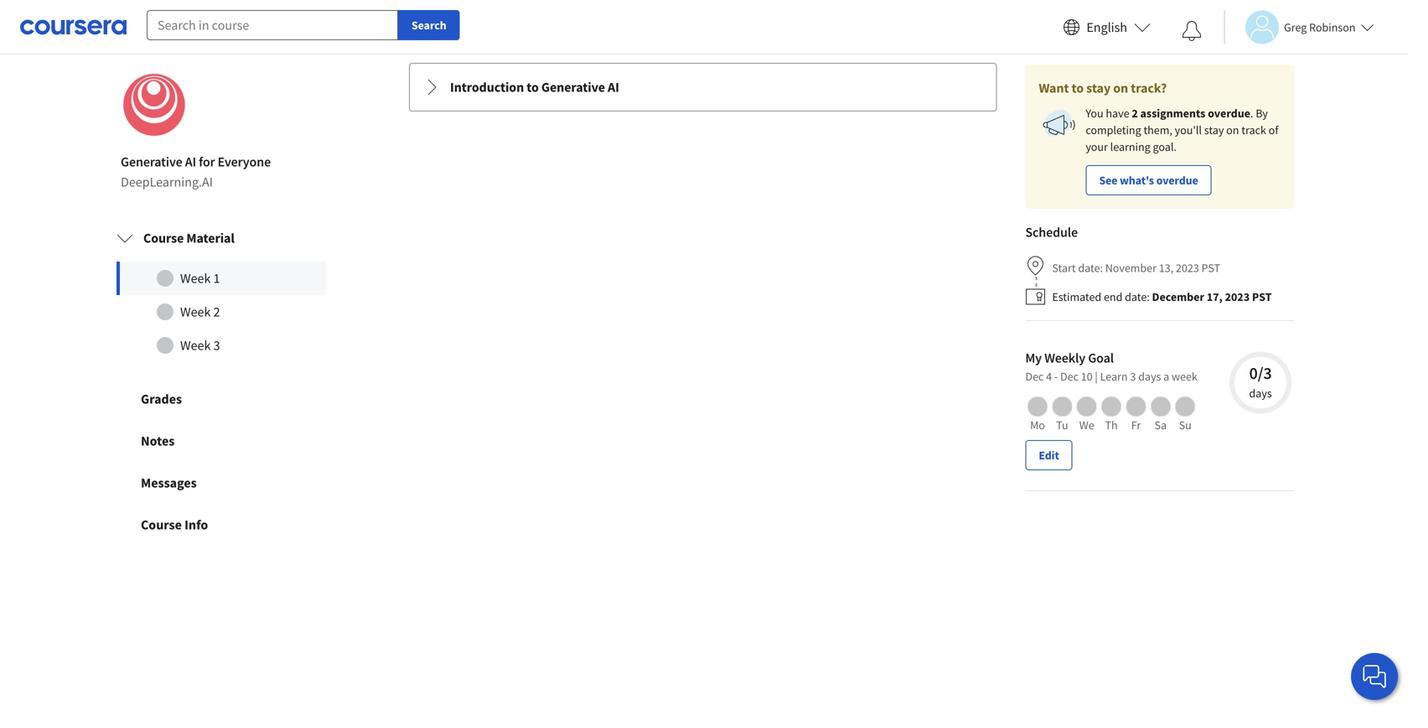 Task type: locate. For each thing, give the bounding box(es) containing it.
date: right end
[[1125, 289, 1150, 305]]

1 vertical spatial 3
[[1130, 369, 1136, 384]]

1 horizontal spatial dec
[[1061, 369, 1079, 384]]

dec
[[1026, 369, 1044, 384], [1061, 369, 1079, 384]]

1 vertical spatial 2
[[213, 304, 220, 320]]

want to stay on track?
[[1039, 80, 1167, 97]]

stay right "you'll"
[[1205, 123, 1224, 138]]

ai inside dropdown button
[[608, 79, 619, 96]]

completing
[[1086, 123, 1142, 138]]

2023 right 17,
[[1225, 289, 1250, 305]]

0 horizontal spatial dec
[[1026, 369, 1044, 384]]

week
[[180, 270, 211, 287], [180, 304, 211, 320], [180, 337, 211, 354]]

pst right 17,
[[1253, 289, 1272, 305]]

tu
[[1057, 418, 1069, 433]]

to right introduction
[[527, 79, 539, 96]]

1 vertical spatial days
[[1250, 386, 1272, 401]]

notes
[[141, 433, 175, 450]]

days down 0/3 on the bottom right
[[1250, 386, 1272, 401]]

1 vertical spatial generative
[[121, 154, 183, 170]]

date:
[[1079, 261, 1103, 276], [1125, 289, 1150, 305]]

assignments
[[1141, 106, 1206, 121]]

course for course material
[[143, 230, 184, 247]]

by
[[1256, 106, 1268, 121]]

1 vertical spatial 2023
[[1225, 289, 1250, 305]]

robinson
[[1310, 20, 1356, 35]]

1 vertical spatial date:
[[1125, 289, 1150, 305]]

search
[[412, 18, 447, 33]]

0 vertical spatial pst
[[1202, 261, 1221, 276]]

1 horizontal spatial on
[[1227, 123, 1240, 138]]

week for week 1
[[180, 270, 211, 287]]

date: right start on the top of page
[[1079, 261, 1103, 276]]

1 vertical spatial pst
[[1253, 289, 1272, 305]]

generative inside the generative ai for everyone deeplearning.ai
[[121, 154, 183, 170]]

goal
[[1088, 350, 1114, 367]]

1 horizontal spatial to
[[1072, 80, 1084, 97]]

2 down 1
[[213, 304, 220, 320]]

deeplearning.ai
[[121, 174, 213, 191]]

pst up 17,
[[1202, 261, 1221, 276]]

see
[[1099, 173, 1118, 188]]

2 dec from the left
[[1061, 369, 1079, 384]]

course
[[143, 230, 184, 247], [141, 517, 182, 533]]

overdue up track
[[1208, 106, 1251, 121]]

track
[[1242, 123, 1267, 138]]

to for want
[[1072, 80, 1084, 97]]

1 horizontal spatial overdue
[[1208, 106, 1251, 121]]

0 horizontal spatial 2023
[[1176, 261, 1200, 276]]

0 vertical spatial course
[[143, 230, 184, 247]]

3
[[213, 337, 220, 354], [1130, 369, 1136, 384]]

info
[[185, 517, 208, 533]]

0/3
[[1250, 363, 1272, 384]]

0 vertical spatial 2
[[1132, 106, 1138, 121]]

december
[[1152, 289, 1205, 305]]

on up have
[[1114, 80, 1129, 97]]

3 inside my weekly goal dec 4 - dec 10 | learn 3 days a week
[[1130, 369, 1136, 384]]

a
[[1164, 369, 1170, 384]]

your
[[1086, 139, 1108, 154]]

week inside 'link'
[[180, 304, 211, 320]]

0 vertical spatial 3
[[213, 337, 220, 354]]

2 right have
[[1132, 106, 1138, 121]]

0 horizontal spatial overdue
[[1157, 173, 1199, 188]]

overdue
[[1208, 106, 1251, 121], [1157, 173, 1199, 188]]

0 vertical spatial week
[[180, 270, 211, 287]]

messages
[[141, 475, 197, 492]]

on left track
[[1227, 123, 1240, 138]]

english button
[[1057, 0, 1158, 54]]

1 horizontal spatial 2023
[[1225, 289, 1250, 305]]

stay
[[1087, 80, 1111, 97], [1205, 123, 1224, 138]]

loud megaphone image image
[[1039, 105, 1079, 145]]

th
[[1105, 418, 1118, 433]]

messages link
[[101, 462, 342, 504]]

0 horizontal spatial ai
[[185, 154, 196, 170]]

estimated
[[1052, 289, 1102, 305]]

greg robinson button
[[1224, 10, 1374, 44]]

dec left 4
[[1026, 369, 1044, 384]]

1 vertical spatial stay
[[1205, 123, 1224, 138]]

to right 'want'
[[1072, 80, 1084, 97]]

course inside dropdown button
[[143, 230, 184, 247]]

my
[[1026, 350, 1042, 367]]

greg robinson
[[1284, 20, 1356, 35]]

1 horizontal spatial stay
[[1205, 123, 1224, 138]]

0 vertical spatial overdue
[[1208, 106, 1251, 121]]

1 week from the top
[[180, 270, 211, 287]]

introduction to generative ai
[[450, 79, 619, 96]]

1 horizontal spatial pst
[[1253, 289, 1272, 305]]

ai
[[608, 79, 619, 96], [185, 154, 196, 170]]

week 1 link
[[117, 262, 326, 295]]

them,
[[1144, 123, 1173, 138]]

days left a
[[1139, 369, 1162, 384]]

week left 1
[[180, 270, 211, 287]]

introduction to generative ai button
[[410, 64, 996, 111]]

coursera image
[[20, 14, 127, 40]]

help center image
[[1365, 667, 1385, 687]]

course left "material"
[[143, 230, 184, 247]]

notes link
[[101, 420, 342, 462]]

stay inside . by completing them, you'll stay on track of your learning goal.
[[1205, 123, 1224, 138]]

overdue down goal.
[[1157, 173, 1199, 188]]

want
[[1039, 80, 1069, 97]]

2 inside 'link'
[[213, 304, 220, 320]]

2
[[1132, 106, 1138, 121], [213, 304, 220, 320]]

1 horizontal spatial generative
[[541, 79, 605, 96]]

0 vertical spatial 2023
[[1176, 261, 1200, 276]]

weekly
[[1045, 350, 1086, 367]]

0 horizontal spatial days
[[1139, 369, 1162, 384]]

dec right -
[[1061, 369, 1079, 384]]

0 horizontal spatial generative
[[121, 154, 183, 170]]

0 horizontal spatial 2
[[213, 304, 220, 320]]

2 vertical spatial week
[[180, 337, 211, 354]]

we
[[1080, 418, 1095, 433]]

week down week 2
[[180, 337, 211, 354]]

show notifications image
[[1182, 21, 1202, 41]]

1 vertical spatial on
[[1227, 123, 1240, 138]]

generative
[[541, 79, 605, 96], [121, 154, 183, 170]]

week 1
[[180, 270, 220, 287]]

stay up you
[[1087, 80, 1111, 97]]

4
[[1046, 369, 1052, 384]]

2023 right 13,
[[1176, 261, 1200, 276]]

1 horizontal spatial ai
[[608, 79, 619, 96]]

on
[[1114, 80, 1129, 97], [1227, 123, 1240, 138]]

1 vertical spatial course
[[141, 517, 182, 533]]

generative inside dropdown button
[[541, 79, 605, 96]]

to inside "introduction to generative ai" dropdown button
[[527, 79, 539, 96]]

1 vertical spatial week
[[180, 304, 211, 320]]

0 horizontal spatial to
[[527, 79, 539, 96]]

course left 'info'
[[141, 517, 182, 533]]

0 horizontal spatial stay
[[1087, 80, 1111, 97]]

0 vertical spatial generative
[[541, 79, 605, 96]]

grades link
[[101, 378, 342, 420]]

1 vertical spatial ai
[[185, 154, 196, 170]]

to
[[527, 79, 539, 96], [1072, 80, 1084, 97]]

1 horizontal spatial date:
[[1125, 289, 1150, 305]]

2 week from the top
[[180, 304, 211, 320]]

0 vertical spatial ai
[[608, 79, 619, 96]]

-
[[1055, 369, 1058, 384]]

week for week 2
[[180, 304, 211, 320]]

2023
[[1176, 261, 1200, 276], [1225, 289, 1250, 305]]

0 horizontal spatial on
[[1114, 80, 1129, 97]]

0 vertical spatial days
[[1139, 369, 1162, 384]]

1 horizontal spatial 3
[[1130, 369, 1136, 384]]

0 vertical spatial date:
[[1079, 261, 1103, 276]]

week for week 3
[[180, 337, 211, 354]]

grades
[[141, 391, 182, 408]]

1 vertical spatial overdue
[[1157, 173, 1199, 188]]

week 3 link
[[117, 329, 326, 362]]

1 horizontal spatial 2
[[1132, 106, 1138, 121]]

3 week from the top
[[180, 337, 211, 354]]

pst
[[1202, 261, 1221, 276], [1253, 289, 1272, 305]]

week down the week 1
[[180, 304, 211, 320]]

you'll
[[1175, 123, 1202, 138]]

3 down week 2 'link'
[[213, 337, 220, 354]]

chat with us image
[[1362, 663, 1388, 690]]

3 right 'learn'
[[1130, 369, 1136, 384]]



Task type: describe. For each thing, give the bounding box(es) containing it.
greg
[[1284, 20, 1307, 35]]

0 vertical spatial stay
[[1087, 80, 1111, 97]]

course info
[[141, 517, 208, 533]]

13,
[[1159, 261, 1174, 276]]

course for course info
[[141, 517, 182, 533]]

english
[[1087, 19, 1128, 36]]

sa
[[1155, 418, 1167, 433]]

1 dec from the left
[[1026, 369, 1044, 384]]

schedule
[[1026, 224, 1078, 241]]

course material button
[[103, 215, 340, 262]]

learn
[[1101, 369, 1128, 384]]

1
[[213, 270, 220, 287]]

search button
[[398, 10, 460, 40]]

mo
[[1031, 418, 1045, 433]]

0 horizontal spatial date:
[[1079, 261, 1103, 276]]

see what's overdue
[[1099, 173, 1199, 188]]

start date: november 13, 2023 pst
[[1052, 261, 1221, 276]]

0 vertical spatial on
[[1114, 80, 1129, 97]]

introduction to generative ai region
[[410, 111, 996, 710]]

course material
[[143, 230, 235, 247]]

have
[[1106, 106, 1130, 121]]

end
[[1104, 289, 1123, 305]]

for
[[199, 154, 215, 170]]

week 2
[[180, 304, 220, 320]]

. by completing them, you'll stay on track of your learning goal.
[[1086, 106, 1279, 154]]

goal.
[[1153, 139, 1177, 154]]

ai inside the generative ai for everyone deeplearning.ai
[[185, 154, 196, 170]]

overdue inside button
[[1157, 173, 1199, 188]]

to for introduction
[[527, 79, 539, 96]]

material
[[186, 230, 235, 247]]

week 2 link
[[117, 295, 326, 329]]

course info link
[[101, 504, 342, 546]]

see what's overdue button
[[1086, 165, 1212, 196]]

week
[[1172, 369, 1198, 384]]

|
[[1095, 369, 1098, 384]]

on inside . by completing them, you'll stay on track of your learning goal.
[[1227, 123, 1240, 138]]

november
[[1106, 261, 1157, 276]]

.
[[1251, 106, 1254, 121]]

generative ai for everyone deeplearning.ai
[[121, 154, 271, 191]]

su
[[1179, 418, 1192, 433]]

edit
[[1039, 448, 1060, 463]]

you have 2 assignments overdue
[[1086, 106, 1251, 121]]

10
[[1081, 369, 1093, 384]]

0/3 days
[[1250, 363, 1272, 401]]

you
[[1086, 106, 1104, 121]]

my weekly goal dec 4 - dec 10 | learn 3 days a week
[[1026, 350, 1198, 384]]

track?
[[1131, 80, 1167, 97]]

1 horizontal spatial days
[[1250, 386, 1272, 401]]

0 horizontal spatial 3
[[213, 337, 220, 354]]

fr
[[1132, 418, 1141, 433]]

Search in course text field
[[147, 10, 398, 40]]

edit button
[[1026, 440, 1073, 471]]

deeplearning.ai image
[[121, 71, 188, 139]]

learning
[[1111, 139, 1151, 154]]

what's
[[1120, 173, 1154, 188]]

of
[[1269, 123, 1279, 138]]

introduction
[[450, 79, 524, 96]]

week 3
[[180, 337, 220, 354]]

everyone
[[218, 154, 271, 170]]

days inside my weekly goal dec 4 - dec 10 | learn 3 days a week
[[1139, 369, 1162, 384]]

start
[[1052, 261, 1076, 276]]

17,
[[1207, 289, 1223, 305]]

estimated end date: december 17, 2023 pst
[[1052, 289, 1272, 305]]

0 horizontal spatial pst
[[1202, 261, 1221, 276]]



Task type: vqa. For each thing, say whether or not it's contained in the screenshot.
Search button
yes



